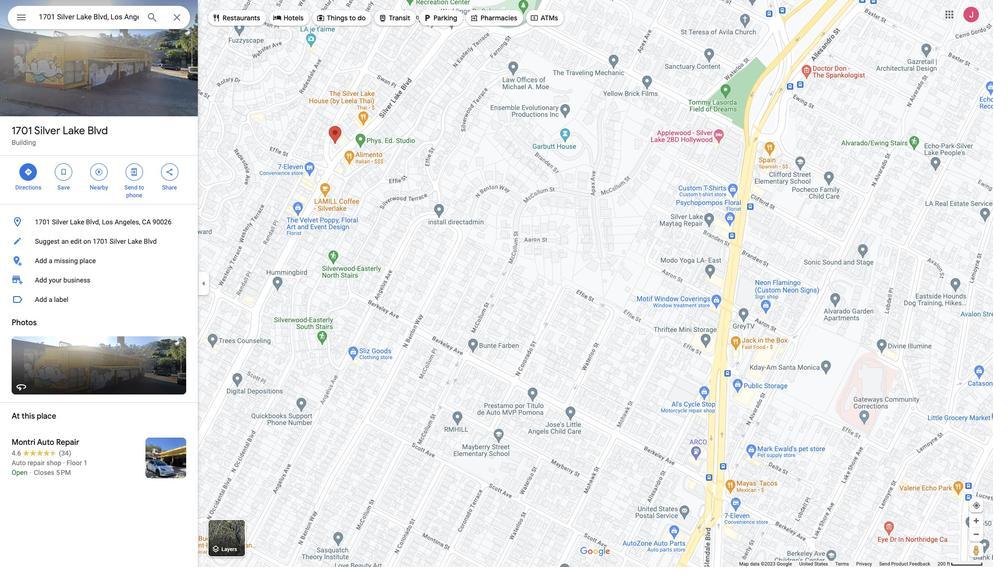 Task type: locate. For each thing, give the bounding box(es) containing it.
suggest
[[35, 238, 60, 246]]

add down suggest
[[35, 257, 47, 265]]

silver
[[34, 124, 60, 138], [52, 218, 68, 226], [110, 238, 126, 246]]

a for missing
[[49, 257, 52, 265]]

do
[[358, 14, 366, 22]]

©2023
[[761, 562, 776, 567]]

send left product
[[880, 562, 891, 567]]

1 horizontal spatial to
[[350, 14, 356, 22]]

200 ft
[[938, 562, 951, 567]]

google account: james peterson  
(james.peterson1902@gmail.com) image
[[964, 7, 980, 22]]

nearby
[[90, 184, 108, 191]]


[[379, 13, 387, 23]]

blvd down ca
[[144, 238, 157, 246]]

send
[[124, 184, 138, 191], [880, 562, 891, 567]]

add left your
[[35, 277, 47, 284]]


[[95, 167, 103, 178]]

zoom in image
[[973, 518, 981, 525]]

 transit
[[379, 13, 411, 23]]

add your business link
[[0, 271, 198, 290]]

closes
[[34, 469, 54, 477]]

2 vertical spatial 1701
[[93, 238, 108, 246]]

4.6 stars 34 reviews image
[[12, 449, 71, 459]]

lake for blvd,
[[70, 218, 84, 226]]


[[530, 13, 539, 23]]

layers
[[222, 547, 237, 553]]

(34)
[[59, 450, 71, 458]]

lake
[[63, 124, 85, 138], [70, 218, 84, 226], [128, 238, 142, 246]]

1 vertical spatial lake
[[70, 218, 84, 226]]

show street view coverage image
[[970, 543, 984, 558]]

footer
[[740, 561, 938, 568]]

2 vertical spatial lake
[[128, 238, 142, 246]]

200 ft button
[[938, 562, 984, 567]]

blvd inside '1701 silver lake blvd building'
[[88, 124, 108, 138]]

blvd inside button
[[144, 238, 157, 246]]

1701 Silver Lake Blvd, Los Angeles, CA 90026 field
[[8, 6, 190, 29]]

0 vertical spatial blvd
[[88, 124, 108, 138]]

lake left blvd,
[[70, 218, 84, 226]]

0 horizontal spatial blvd
[[88, 124, 108, 138]]

0 horizontal spatial to
[[139, 184, 144, 191]]

save
[[57, 184, 70, 191]]

things
[[327, 14, 348, 22]]

send product feedback
[[880, 562, 931, 567]]

parking
[[434, 14, 458, 22]]

1 vertical spatial 1701
[[35, 218, 50, 226]]

a left "missing"
[[49, 257, 52, 265]]

at this place
[[12, 412, 56, 422]]

united
[[800, 562, 814, 567]]

auto up open
[[12, 460, 26, 467]]

1701
[[12, 124, 32, 138], [35, 218, 50, 226], [93, 238, 108, 246]]

send inside button
[[880, 562, 891, 567]]

silver up building
[[34, 124, 60, 138]]

lake up 
[[63, 124, 85, 138]]

2 vertical spatial add
[[35, 296, 47, 304]]

1 horizontal spatial place
[[80, 257, 96, 265]]

1 vertical spatial blvd
[[144, 238, 157, 246]]


[[212, 13, 221, 23]]

90026
[[153, 218, 172, 226]]

0 horizontal spatial place
[[37, 412, 56, 422]]

photos
[[12, 318, 37, 328]]


[[470, 13, 479, 23]]

add a label button
[[0, 290, 198, 310]]

0 vertical spatial send
[[124, 184, 138, 191]]

map data ©2023 google
[[740, 562, 792, 567]]

 restaurants
[[212, 13, 260, 23]]

1 vertical spatial auto
[[12, 460, 26, 467]]

0 vertical spatial lake
[[63, 124, 85, 138]]

privacy
[[857, 562, 872, 567]]

label
[[54, 296, 68, 304]]

angeles,
[[115, 218, 140, 226]]

states
[[815, 562, 829, 567]]

silver down angeles, on the top of page
[[110, 238, 126, 246]]

add
[[35, 257, 47, 265], [35, 277, 47, 284], [35, 296, 47, 304]]

lake for blvd
[[63, 124, 85, 138]]

to left do
[[350, 14, 356, 22]]

0 vertical spatial 1701
[[12, 124, 32, 138]]

1 horizontal spatial 1701
[[35, 218, 50, 226]]

share
[[162, 184, 177, 191]]

data
[[750, 562, 760, 567]]

place down on
[[80, 257, 96, 265]]

lake down angeles, on the top of page
[[128, 238, 142, 246]]

0 horizontal spatial send
[[124, 184, 138, 191]]

place right "this"
[[37, 412, 56, 422]]

to inside  things to do
[[350, 14, 356, 22]]

send inside send to phone
[[124, 184, 138, 191]]

1 horizontal spatial send
[[880, 562, 891, 567]]

None field
[[39, 11, 139, 23]]

0 vertical spatial place
[[80, 257, 96, 265]]

send up "phone"
[[124, 184, 138, 191]]

1701 up building
[[12, 124, 32, 138]]

2 add from the top
[[35, 277, 47, 284]]

2 a from the top
[[49, 296, 52, 304]]


[[316, 13, 325, 23]]

to up "phone"
[[139, 184, 144, 191]]


[[130, 167, 139, 178]]

to
[[350, 14, 356, 22], [139, 184, 144, 191]]

add inside 'link'
[[35, 277, 47, 284]]

1701 right on
[[93, 238, 108, 246]]

add for add a label
[[35, 296, 47, 304]]

repair
[[56, 438, 79, 448]]

blvd
[[88, 124, 108, 138], [144, 238, 157, 246]]

atms
[[541, 14, 558, 22]]

1701 silver lake blvd, los angeles, ca 90026 button
[[0, 213, 198, 232]]

missing
[[54, 257, 78, 265]]

auto up 4.6 stars 34 reviews "image"
[[37, 438, 54, 448]]

0 horizontal spatial auto
[[12, 460, 26, 467]]

 search field
[[8, 6, 190, 31]]

silver inside '1701 silver lake blvd building'
[[34, 124, 60, 138]]

ca
[[142, 218, 151, 226]]

building
[[12, 139, 36, 147]]

1701 for blvd
[[12, 124, 32, 138]]

1 vertical spatial silver
[[52, 218, 68, 226]]

1 horizontal spatial auto
[[37, 438, 54, 448]]

collapse side panel image
[[198, 279, 209, 289]]

actions for 1701 silver lake blvd region
[[0, 156, 198, 204]]

send for send product feedback
[[880, 562, 891, 567]]

montri
[[12, 438, 35, 448]]

⋅
[[29, 469, 32, 477]]

footer containing map data ©2023 google
[[740, 561, 938, 568]]


[[59, 167, 68, 178]]

1 a from the top
[[49, 257, 52, 265]]

pharmacies
[[481, 14, 518, 22]]

0 vertical spatial to
[[350, 14, 356, 22]]

your
[[49, 277, 62, 284]]

2 horizontal spatial 1701
[[93, 238, 108, 246]]

add left label
[[35, 296, 47, 304]]

1701 for blvd,
[[35, 218, 50, 226]]

blvd,
[[86, 218, 100, 226]]

1701 inside '1701 silver lake blvd building'
[[12, 124, 32, 138]]

1 horizontal spatial blvd
[[144, 238, 157, 246]]

200
[[938, 562, 946, 567]]

0 horizontal spatial 1701
[[12, 124, 32, 138]]

open
[[12, 469, 27, 477]]

place inside 'add a missing place' button
[[80, 257, 96, 265]]

1701 silver lake blvd building
[[12, 124, 108, 147]]

1 vertical spatial send
[[880, 562, 891, 567]]

1701 inside 1701 silver lake blvd, los angeles, ca 90026 button
[[35, 218, 50, 226]]

2 vertical spatial silver
[[110, 238, 126, 246]]

1 vertical spatial a
[[49, 296, 52, 304]]

1701 silver lake blvd main content
[[0, 0, 198, 568]]

montri auto repair
[[12, 438, 79, 448]]

blvd up 
[[88, 124, 108, 138]]

 button
[[8, 6, 35, 31]]

shop
[[46, 460, 61, 467]]

restaurants
[[223, 14, 260, 22]]

add for add your business
[[35, 277, 47, 284]]

1 vertical spatial to
[[139, 184, 144, 191]]

to inside send to phone
[[139, 184, 144, 191]]

place
[[80, 257, 96, 265], [37, 412, 56, 422]]

3 add from the top
[[35, 296, 47, 304]]

a left label
[[49, 296, 52, 304]]

0 vertical spatial add
[[35, 257, 47, 265]]

0 vertical spatial a
[[49, 257, 52, 265]]

1 vertical spatial place
[[37, 412, 56, 422]]

silver up an
[[52, 218, 68, 226]]

1701 up suggest
[[35, 218, 50, 226]]

1 add from the top
[[35, 257, 47, 265]]

1 vertical spatial add
[[35, 277, 47, 284]]

lake inside '1701 silver lake blvd building'
[[63, 124, 85, 138]]

add a missing place button
[[0, 251, 198, 271]]

0 vertical spatial silver
[[34, 124, 60, 138]]



Task type: vqa. For each thing, say whether or not it's contained in the screenshot.


Task type: describe. For each thing, give the bounding box(es) containing it.
none field inside 1701 silver lake blvd, los angeles, ca 90026 "field"
[[39, 11, 139, 23]]

terms button
[[836, 561, 850, 568]]

send to phone
[[124, 184, 144, 199]]

silver for blvd,
[[52, 218, 68, 226]]

directions
[[15, 184, 41, 191]]

auto inside auto repair shop · floor 1 open ⋅ closes 5 pm
[[12, 460, 26, 467]]

map
[[740, 562, 749, 567]]

transit
[[389, 14, 411, 22]]

on
[[83, 238, 91, 246]]

add a missing place
[[35, 257, 96, 265]]

terms
[[836, 562, 850, 567]]


[[16, 11, 27, 24]]

1701 silver lake blvd, los angeles, ca 90026
[[35, 218, 172, 226]]


[[165, 167, 174, 178]]

business
[[63, 277, 91, 284]]

 hotels
[[273, 13, 304, 23]]

united states button
[[800, 561, 829, 568]]

google
[[777, 562, 792, 567]]

an
[[61, 238, 69, 246]]

suggest an edit on 1701 silver lake blvd
[[35, 238, 157, 246]]

add for add a missing place
[[35, 257, 47, 265]]

send product feedback button
[[880, 561, 931, 568]]

1
[[84, 460, 87, 467]]

1701 inside suggest an edit on 1701 silver lake blvd button
[[93, 238, 108, 246]]

·
[[63, 460, 65, 467]]

zoom out image
[[973, 531, 981, 539]]

hotels
[[284, 14, 304, 22]]

footer inside google maps element
[[740, 561, 938, 568]]

phone
[[126, 192, 142, 199]]

silver for blvd
[[34, 124, 60, 138]]

at
[[12, 412, 20, 422]]

 pharmacies
[[470, 13, 518, 23]]

 parking
[[423, 13, 458, 23]]

 atms
[[530, 13, 558, 23]]

product
[[892, 562, 909, 567]]

floor
[[67, 460, 82, 467]]

feedback
[[910, 562, 931, 567]]

4.6
[[12, 450, 21, 458]]

suggest an edit on 1701 silver lake blvd button
[[0, 232, 198, 251]]

0 vertical spatial auto
[[37, 438, 54, 448]]

add a label
[[35, 296, 68, 304]]


[[24, 167, 33, 178]]


[[273, 13, 282, 23]]

this
[[22, 412, 35, 422]]

send for send to phone
[[124, 184, 138, 191]]

5 pm
[[56, 469, 71, 477]]


[[423, 13, 432, 23]]

ft
[[948, 562, 951, 567]]

privacy button
[[857, 561, 872, 568]]

show your location image
[[973, 502, 982, 510]]

 things to do
[[316, 13, 366, 23]]

united states
[[800, 562, 829, 567]]

auto repair shop · floor 1 open ⋅ closes 5 pm
[[12, 460, 87, 477]]

los
[[102, 218, 113, 226]]

add your business
[[35, 277, 91, 284]]

a for label
[[49, 296, 52, 304]]

edit
[[70, 238, 82, 246]]

google maps element
[[0, 0, 994, 568]]

repair
[[27, 460, 45, 467]]



